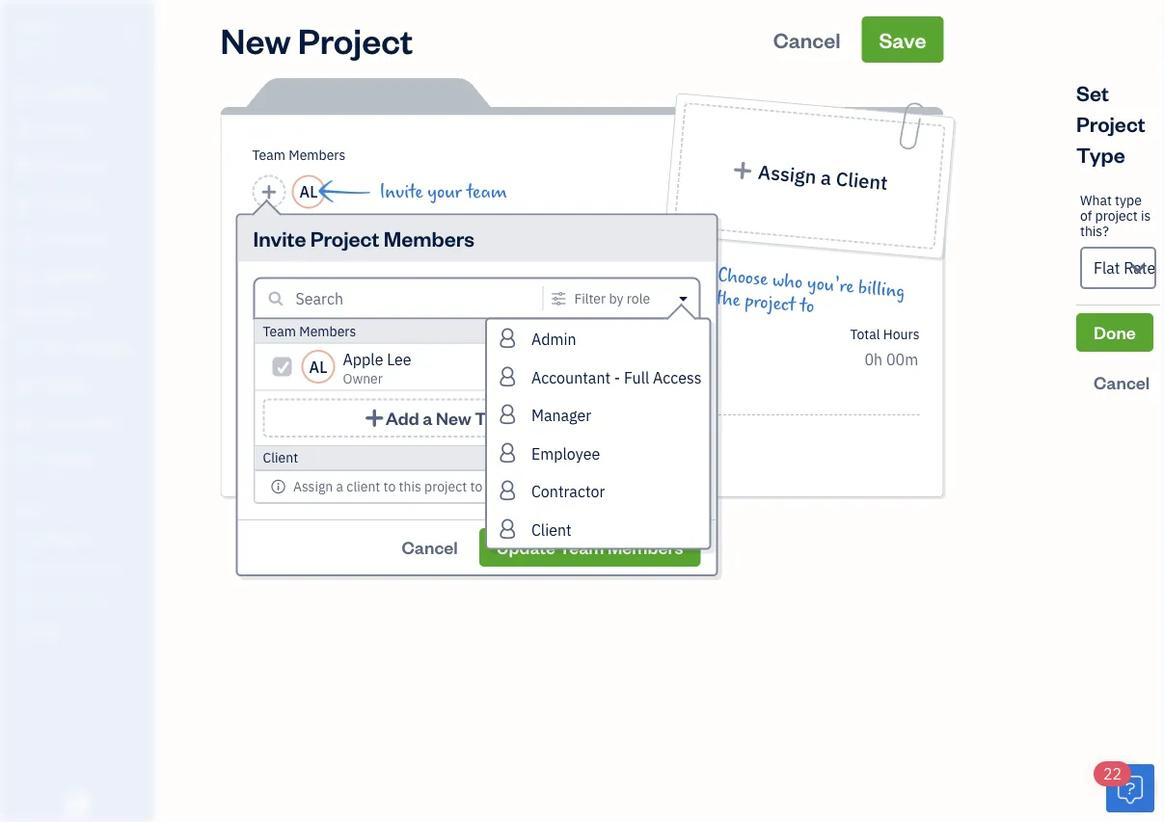Task type: vqa. For each thing, say whether or not it's contained in the screenshot.
Set Project Type
yes



Task type: locate. For each thing, give the bounding box(es) containing it.
0 horizontal spatial add
[[349, 431, 377, 451]]

assign inside assign a client
[[757, 159, 817, 189]]

End date in  format text field
[[244, 350, 470, 370]]

plus image for add
[[327, 429, 345, 452]]

2 horizontal spatial assign
[[757, 159, 817, 189]]

date
[[271, 324, 299, 341]]

to
[[799, 295, 815, 318], [383, 478, 396, 496], [470, 478, 482, 496]]

2 vertical spatial client
[[531, 520, 572, 540]]

project
[[1095, 207, 1138, 225], [744, 291, 796, 316], [555, 322, 598, 340], [424, 478, 467, 496]]

manager
[[531, 406, 591, 426]]

the
[[715, 288, 741, 311]]

1 vertical spatial owner
[[343, 369, 383, 387]]

1 vertical spatial cancel
[[1094, 371, 1150, 394]]

who
[[771, 270, 804, 294]]

0 horizontal spatial invite
[[253, 225, 306, 252]]

add
[[386, 407, 419, 430], [349, 431, 377, 451]]

1 horizontal spatial apple
[[343, 349, 383, 369]]

team members
[[252, 146, 346, 164], [263, 322, 356, 340]]

team
[[252, 146, 285, 164], [263, 322, 296, 340], [475, 407, 520, 430], [559, 536, 604, 559]]

set
[[1076, 79, 1109, 106]]

1 horizontal spatial invite
[[379, 181, 423, 203]]

owner
[[15, 39, 51, 54], [343, 369, 383, 387]]

2 vertical spatial assign
[[293, 478, 333, 496]]

settings image
[[547, 291, 570, 306]]

1 horizontal spatial new
[[436, 407, 471, 430]]

this
[[399, 478, 421, 496]]

role
[[627, 289, 650, 307]]

set project type
[[1076, 79, 1145, 168]]

apple
[[15, 17, 57, 37], [343, 349, 383, 369]]

a inside assign a client
[[820, 165, 833, 191]]

to down the who
[[799, 295, 815, 318]]

billing
[[857, 277, 906, 303]]

services
[[244, 390, 306, 408]]

cancel button for update team members
[[384, 528, 475, 567]]

them.
[[522, 478, 557, 496]]

add a new team member button
[[263, 399, 691, 438]]

plus image
[[731, 160, 755, 181], [327, 429, 345, 452]]

1 horizontal spatial client
[[531, 520, 572, 540]]

0 horizontal spatial cancel
[[402, 536, 458, 559]]

report image
[[13, 450, 36, 470]]

0 vertical spatial invite
[[379, 181, 423, 203]]

plus image left add a service on the bottom left of page
[[327, 429, 345, 452]]

apple up dashboard image
[[15, 17, 57, 37]]

resource center badge image
[[1106, 765, 1154, 813]]

what type of project is this?
[[1080, 191, 1151, 240]]

0 horizontal spatial client
[[263, 449, 298, 467]]

0 vertical spatial assign
[[757, 159, 817, 189]]

22
[[1103, 764, 1122, 785]]

this?
[[1080, 222, 1109, 240]]

1 vertical spatial client
[[263, 449, 298, 467]]

1 vertical spatial project
[[1076, 109, 1145, 137]]

project for invite
[[310, 225, 379, 252]]

1 horizontal spatial cancel
[[773, 26, 841, 53]]

0 vertical spatial cancel
[[773, 26, 841, 53]]

plus image
[[363, 408, 386, 428]]

team inside button
[[475, 407, 520, 430]]

add down plus icon
[[349, 431, 377, 451]]

timer image
[[13, 340, 36, 360]]

info image left client
[[271, 479, 286, 495]]

0 horizontal spatial assign
[[293, 478, 333, 496]]

1 vertical spatial plus image
[[327, 429, 345, 452]]

cancel button down done button
[[1076, 364, 1164, 402]]

1 horizontal spatial add
[[386, 407, 419, 430]]

1 horizontal spatial to
[[470, 478, 482, 496]]

chart image
[[13, 414, 36, 433]]

service
[[392, 431, 443, 451]]

freshbooks image
[[62, 792, 93, 815]]

1 horizontal spatial info image
[[669, 324, 685, 339]]

0 vertical spatial new
[[220, 16, 291, 62]]

client button
[[487, 510, 709, 548]]

full
[[624, 367, 649, 388]]

al
[[300, 182, 318, 202], [309, 357, 327, 377]]

employee
[[531, 444, 600, 464]]

al left apple lee owner
[[309, 357, 327, 377]]

info image
[[669, 324, 685, 339], [271, 479, 286, 495]]

1 horizontal spatial assign
[[495, 322, 535, 340]]

apple inside main element
[[15, 17, 57, 37]]

cancel button down assign a client to this project to invite them.
[[384, 528, 475, 567]]

rate
[[581, 325, 609, 343]]

update
[[496, 536, 556, 559]]

to left this
[[383, 478, 396, 496]]

0 horizontal spatial owner
[[15, 39, 51, 54]]

2 vertical spatial cancel
[[402, 536, 458, 559]]

1 horizontal spatial owner
[[343, 369, 383, 387]]

team members up end date in  format 'text field'
[[263, 322, 356, 340]]

team right update
[[559, 536, 604, 559]]

project inside what type of project is this?
[[1095, 207, 1138, 225]]

Project Type field
[[1080, 247, 1156, 289]]

0 horizontal spatial apple
[[15, 17, 57, 37]]

add a service button
[[244, 423, 526, 458]]

1 vertical spatial invite
[[253, 225, 306, 252]]

flat rate
[[555, 325, 609, 343]]

2 horizontal spatial client
[[835, 166, 889, 195]]

2 horizontal spatial to
[[799, 295, 815, 318]]

1 vertical spatial cancel button
[[1076, 364, 1164, 402]]

Project Description text field
[[244, 288, 775, 312]]

1 vertical spatial info image
[[271, 479, 286, 495]]

plus image left assign a client
[[731, 160, 755, 181]]

of
[[1080, 207, 1092, 225]]

team left member
[[475, 407, 520, 430]]

owner inside apple owner
[[15, 39, 51, 54]]

apple inside apple lee owner
[[343, 349, 383, 369]]

members up invite project members
[[289, 146, 346, 164]]

cancel down assign a client to this project to invite them.
[[402, 536, 458, 559]]

apple owner
[[15, 17, 57, 54]]

al right 'add team member' icon
[[300, 182, 318, 202]]

as
[[538, 322, 552, 340]]

2 vertical spatial cancel button
[[384, 528, 475, 567]]

accountant - full access
[[531, 367, 702, 388]]

admin
[[531, 329, 576, 350]]

apple for owner
[[15, 17, 57, 37]]

0 vertical spatial client
[[835, 166, 889, 195]]

1 vertical spatial al
[[309, 357, 327, 377]]

0 vertical spatial add
[[386, 407, 419, 430]]

items and services image
[[14, 561, 149, 577]]

project for new
[[298, 16, 413, 62]]

cancel down done button
[[1094, 371, 1150, 394]]

0 vertical spatial info image
[[669, 324, 685, 339]]

manager
[[601, 322, 654, 340]]

new
[[220, 16, 291, 62], [436, 407, 471, 430]]

cancel button left save button
[[756, 16, 858, 63]]

contractor button
[[487, 472, 709, 510]]

1 horizontal spatial cancel button
[[756, 16, 858, 63]]

client inside assign a client
[[835, 166, 889, 195]]

project
[[298, 16, 413, 62], [1076, 109, 1145, 137], [310, 225, 379, 252]]

estimate image
[[13, 157, 36, 176]]

owner up dashboard image
[[15, 39, 51, 54]]

a inside add a new team member button
[[423, 407, 432, 430]]

update team members button
[[479, 528, 701, 567]]

plus image inside add a service button
[[327, 429, 345, 452]]

invite left your
[[379, 181, 423, 203]]

add inside add a service button
[[349, 431, 377, 451]]

invite project members
[[253, 225, 474, 252]]

invite
[[379, 181, 423, 203], [253, 225, 306, 252]]

0 vertical spatial project
[[298, 16, 413, 62]]

2 vertical spatial project
[[310, 225, 379, 252]]

a inside add a service button
[[380, 431, 388, 451]]

you're
[[806, 273, 855, 298]]

cancel left save
[[773, 26, 841, 53]]

2 horizontal spatial cancel button
[[1076, 364, 1164, 402]]

client inside button
[[531, 520, 572, 540]]

project for set
[[1076, 109, 1145, 137]]

end date
[[244, 324, 299, 341]]

team members image
[[14, 530, 149, 546]]

1 vertical spatial new
[[436, 407, 471, 430]]

to for a
[[470, 478, 482, 496]]

add for add a new team member
[[386, 407, 419, 430]]

to left invite
[[470, 478, 482, 496]]

0 horizontal spatial plus image
[[327, 429, 345, 452]]

member
[[523, 407, 590, 430]]

assign for assign a client to this project to invite them.
[[293, 478, 333, 496]]

main element
[[0, 0, 203, 823]]

1 vertical spatial assign
[[495, 322, 535, 340]]

flat
[[555, 325, 578, 343]]

cancel
[[773, 26, 841, 53], [1094, 371, 1150, 394], [402, 536, 458, 559]]

members down contractor button
[[607, 536, 683, 559]]

cancel button
[[756, 16, 858, 63], [1076, 364, 1164, 402], [384, 528, 475, 567]]

plus image inside "assign a client" "button"
[[731, 160, 755, 181]]

settings image
[[14, 623, 149, 638]]

what type of project is this? element
[[1076, 177, 1160, 306]]

members
[[289, 146, 346, 164], [384, 225, 474, 252], [299, 322, 356, 340], [607, 536, 683, 559]]

0 vertical spatial plus image
[[731, 160, 755, 181]]

0 vertical spatial owner
[[15, 39, 51, 54]]

save button
[[862, 16, 944, 63]]

apple left lee
[[343, 349, 383, 369]]

filter
[[574, 289, 606, 307]]

-
[[614, 367, 620, 388]]

manager button
[[487, 396, 709, 434]]

add up add a service on the bottom left of page
[[386, 407, 419, 430]]

22 button
[[1094, 762, 1154, 813]]

0 vertical spatial apple
[[15, 17, 57, 37]]

assign
[[757, 159, 817, 189], [495, 322, 535, 340], [293, 478, 333, 496]]

0 horizontal spatial info image
[[271, 479, 286, 495]]

team inside button
[[559, 536, 604, 559]]

a
[[820, 165, 833, 191], [423, 407, 432, 430], [380, 431, 388, 451], [336, 478, 343, 496]]

client
[[347, 478, 380, 496]]

project inside 'choose who you're billing the project to'
[[744, 291, 796, 316]]

to inside 'choose who you're billing the project to'
[[799, 295, 815, 318]]

client
[[835, 166, 889, 195], [263, 449, 298, 467], [531, 520, 572, 540]]

invite
[[486, 478, 519, 496]]

end
[[244, 324, 268, 341]]

info image down the 'caretdown' image
[[669, 324, 685, 339]]

admin button
[[487, 320, 709, 358]]

add inside add a new team member button
[[386, 407, 419, 430]]

cancel for update team members
[[402, 536, 458, 559]]

1 vertical spatial apple
[[343, 349, 383, 369]]

team members up 'add team member' icon
[[252, 146, 346, 164]]

invite down 'add team member' icon
[[253, 225, 306, 252]]

0 horizontal spatial cancel button
[[384, 528, 475, 567]]

2 horizontal spatial cancel
[[1094, 371, 1150, 394]]

assign a client to this project to invite them.
[[293, 478, 557, 496]]

1 horizontal spatial plus image
[[731, 160, 755, 181]]

payment image
[[13, 230, 36, 250]]

1 vertical spatial add
[[349, 431, 377, 451]]

invite for invite project members
[[253, 225, 306, 252]]

expense image
[[13, 267, 36, 286]]

owner left lee
[[343, 369, 383, 387]]



Task type: describe. For each thing, give the bounding box(es) containing it.
Amount (USD) text field
[[555, 350, 597, 370]]

owner inside apple lee owner
[[343, 369, 383, 387]]

Project Name text field
[[244, 236, 775, 275]]

by
[[609, 289, 623, 307]]

Hourly Budget text field
[[865, 350, 920, 370]]

assign a client
[[757, 159, 889, 195]]

total
[[850, 325, 880, 343]]

to for who
[[799, 295, 815, 318]]

add team member image
[[260, 180, 278, 203]]

is
[[1141, 207, 1151, 225]]

accountant - full access button
[[487, 358, 709, 396]]

cancel button for done
[[1076, 364, 1164, 402]]

a for assign a client to this project to invite them.
[[336, 478, 343, 496]]

your
[[427, 181, 462, 203]]

assign for assign as project manager
[[495, 322, 535, 340]]

hours
[[883, 325, 920, 343]]

team up services
[[263, 322, 296, 340]]

new project
[[220, 16, 413, 62]]

total hours
[[850, 325, 920, 343]]

0 horizontal spatial new
[[220, 16, 291, 62]]

invoice image
[[13, 194, 36, 213]]

a for add a new team member
[[423, 407, 432, 430]]

type
[[1076, 140, 1125, 168]]

members up end date in  format 'text field'
[[299, 322, 356, 340]]

a for add a service
[[380, 431, 388, 451]]

0 vertical spatial team members
[[252, 146, 346, 164]]

done
[[1094, 321, 1136, 344]]

0 vertical spatial al
[[300, 182, 318, 202]]

Search text field
[[296, 287, 529, 310]]

dashboard image
[[13, 84, 36, 103]]

add a service
[[349, 431, 443, 451]]

new inside button
[[436, 407, 471, 430]]

lee
[[387, 349, 411, 369]]

filter by role button
[[547, 289, 695, 307]]

contractor
[[531, 482, 605, 502]]

client image
[[13, 121, 36, 140]]

1 vertical spatial team members
[[263, 322, 356, 340]]

0 horizontal spatial to
[[383, 478, 396, 496]]

members down invite your team
[[384, 225, 474, 252]]

caretdown image
[[679, 291, 695, 306]]

done button
[[1076, 313, 1153, 352]]

filter by role
[[574, 289, 650, 307]]

choose who you're billing the project to
[[715, 265, 906, 318]]

update team members
[[496, 536, 683, 559]]

a for assign a client
[[820, 165, 833, 191]]

add for add a service
[[349, 431, 377, 451]]

money image
[[13, 377, 36, 396]]

0 vertical spatial cancel button
[[756, 16, 858, 63]]

employee button
[[487, 434, 709, 472]]

save
[[879, 26, 926, 53]]

apps image
[[14, 500, 149, 515]]

access
[[653, 367, 702, 388]]

invite your team
[[379, 181, 507, 203]]

apple lee owner
[[343, 349, 411, 387]]

bank connections image
[[14, 592, 149, 608]]

plus image for assign
[[731, 160, 755, 181]]

cancel for done
[[1094, 371, 1150, 394]]

assign as project manager
[[495, 322, 654, 340]]

team
[[466, 181, 507, 203]]

invite for invite your team
[[379, 181, 423, 203]]

assign a client button
[[673, 102, 946, 250]]

accountant
[[531, 367, 611, 388]]

assign for assign a client
[[757, 159, 817, 189]]

type
[[1115, 191, 1142, 209]]

members inside button
[[607, 536, 683, 559]]

project image
[[13, 304, 36, 323]]

add a new team member
[[386, 407, 590, 430]]

team up 'add team member' icon
[[252, 146, 285, 164]]

what
[[1080, 191, 1112, 209]]

apple for lee
[[343, 349, 383, 369]]

choose
[[717, 265, 769, 291]]



